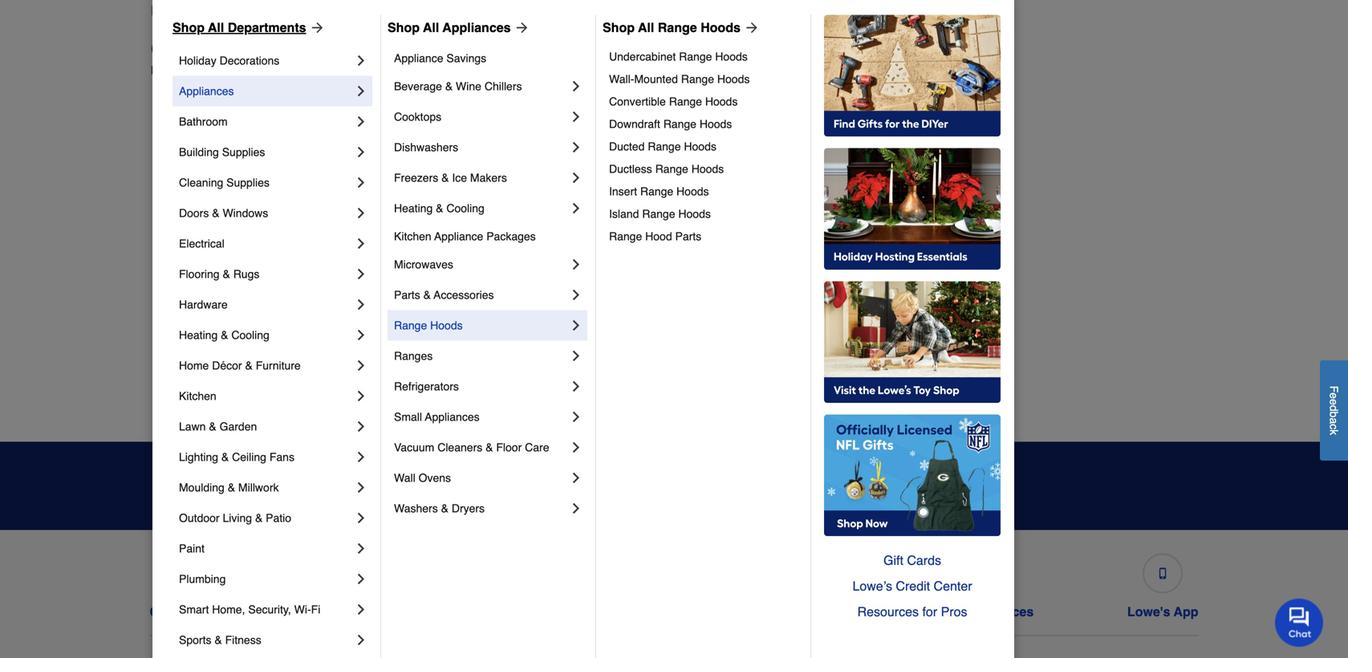 Task type: vqa. For each thing, say whether or not it's contained in the screenshot.
Vacuum Cleaners & Floor Care chevron right icon
yes



Task type: locate. For each thing, give the bounding box(es) containing it.
& for beverage & wine chillers link
[[445, 80, 453, 93]]

1 vertical spatial kitchen
[[179, 390, 217, 403]]

millville link
[[687, 177, 723, 193]]

hoods for ducted range hoods
[[684, 140, 717, 153]]

inspiration
[[422, 467, 521, 489]]

1 vertical spatial cooling
[[232, 329, 270, 342]]

chevron right image for cleaning supplies
[[353, 175, 369, 191]]

east for east brunswick
[[164, 275, 186, 288]]

2 vertical spatial jersey
[[426, 307, 459, 320]]

washers & dryers
[[394, 502, 485, 515]]

1 vertical spatial supplies
[[227, 176, 270, 189]]

chevron right image for smart home, security, wi-fi
[[353, 602, 369, 618]]

0 vertical spatial a
[[182, 3, 189, 18]]

beverage & wine chillers link
[[394, 71, 568, 101]]

chevron right image for electrical
[[353, 236, 369, 252]]

1 vertical spatial appliances
[[179, 85, 234, 97]]

bathroom link
[[179, 106, 353, 137]]

0 vertical spatial heating & cooling
[[394, 202, 485, 215]]

hoods up lawnside link
[[430, 319, 463, 332]]

range down island
[[609, 230, 642, 243]]

0 horizontal spatial cards
[[776, 605, 813, 619]]

2 shop from the left
[[388, 20, 420, 35]]

range down ducted range hoods
[[656, 162, 689, 175]]

shop down new jersey
[[388, 20, 420, 35]]

chevron right image
[[353, 53, 369, 69], [568, 78, 584, 94], [568, 109, 584, 125], [568, 139, 584, 155], [353, 144, 369, 160], [353, 175, 369, 191], [353, 205, 369, 221], [353, 236, 369, 252], [568, 256, 584, 272], [568, 287, 584, 303], [353, 327, 369, 343], [568, 348, 584, 364], [353, 358, 369, 374], [353, 388, 369, 404], [568, 470, 584, 486], [353, 480, 369, 496], [568, 501, 584, 517], [353, 571, 369, 587], [353, 602, 369, 618]]

jersey inside city directory lowe's stores in new jersey
[[262, 64, 295, 77]]

morganville link
[[687, 209, 745, 225]]

1 horizontal spatial jersey
[[375, 3, 413, 18]]

ducted range hoods
[[609, 140, 717, 153]]

& left dryers
[[441, 502, 449, 515]]

0 horizontal spatial all
[[208, 20, 224, 35]]

ideas
[[550, 492, 579, 505]]

parts & accessories
[[394, 289, 494, 301]]

shop for shop all appliances
[[388, 20, 420, 35]]

hoods up undercabinet range hoods link
[[701, 20, 741, 35]]

1 vertical spatial cards
[[776, 605, 813, 619]]

lawnside link
[[426, 338, 473, 354]]

0 horizontal spatial center
[[613, 605, 654, 619]]

arrow right image inside shop all appliances link
[[511, 20, 530, 36]]

hoods down arrow right image
[[716, 50, 748, 63]]

trends
[[566, 467, 629, 489]]

supplies for cleaning supplies
[[227, 176, 270, 189]]

0 vertical spatial credit
[[896, 579, 931, 594]]

1 horizontal spatial gift
[[884, 553, 904, 568]]

a up k on the right of page
[[1328, 418, 1341, 424]]

cooling up kitchen appliance packages on the left top of page
[[447, 202, 485, 215]]

chevron right image for ranges
[[568, 348, 584, 364]]

1 horizontal spatial heating & cooling
[[394, 202, 485, 215]]

shade
[[721, 147, 753, 159]]

e
[[1328, 393, 1341, 399], [1328, 399, 1341, 405]]

gift cards
[[884, 553, 942, 568], [751, 605, 813, 619]]

2 all from the left
[[423, 20, 439, 35]]

all up undercabinet
[[638, 20, 655, 35]]

jersey down the departments
[[262, 64, 295, 77]]

cleaning supplies link
[[179, 167, 353, 198]]

appliance up holmdel
[[435, 230, 484, 243]]

1 vertical spatial jersey
[[262, 64, 295, 77]]

0 horizontal spatial a
[[182, 3, 189, 18]]

& for sports & fitness link at the bottom of page
[[215, 634, 222, 647]]

appliance
[[394, 52, 444, 65], [435, 230, 484, 243]]

kitchen appliance packages link
[[394, 224, 584, 249]]

hoods for insert range hoods
[[677, 185, 709, 198]]

& right the lawn
[[209, 420, 217, 433]]

new jersey button
[[346, 1, 413, 20]]

0 vertical spatial gift cards
[[884, 553, 942, 568]]

chevron right image for lighting & ceiling fans
[[353, 449, 369, 465]]

hardware link
[[179, 289, 353, 320]]

deptford link
[[164, 241, 207, 257]]

shop up undercabinet
[[603, 20, 635, 35]]

ranges link
[[394, 341, 568, 371]]

1 horizontal spatial center
[[934, 579, 973, 594]]

arrow right image up appliance savings link at the top of page
[[511, 20, 530, 36]]

rugs
[[233, 268, 260, 281]]

kitchen for kitchen appliance packages
[[394, 230, 432, 243]]

moulding & millwork link
[[179, 472, 353, 503]]

jersey down the parts & accessories
[[426, 307, 459, 320]]

3 shop from the left
[[603, 20, 635, 35]]

officially licensed n f l gifts. shop now. image
[[825, 415, 1001, 537]]

in
[[224, 64, 233, 77]]

lowe's
[[151, 64, 186, 77], [526, 605, 569, 619], [1128, 605, 1171, 619]]

&
[[445, 80, 453, 93], [442, 171, 449, 184], [436, 202, 444, 215], [212, 207, 220, 220], [223, 268, 230, 281], [424, 289, 431, 301], [221, 329, 228, 342], [245, 359, 253, 372], [209, 420, 217, 433], [486, 441, 493, 454], [222, 451, 229, 464], [228, 481, 235, 494], [441, 502, 449, 515], [255, 512, 263, 525], [221, 605, 230, 619], [215, 634, 222, 647]]

and
[[526, 467, 560, 489]]

1 horizontal spatial all
[[423, 20, 439, 35]]

chevron right image for kitchen
[[353, 388, 369, 404]]

us
[[201, 605, 218, 619]]

millville
[[687, 179, 723, 191]]

mobile image
[[1158, 568, 1169, 579]]

chevron right image for vacuum cleaners & floor care
[[568, 439, 584, 456]]

pros
[[941, 604, 968, 619]]

0 horizontal spatial gift
[[751, 605, 773, 619]]

deals,
[[360, 467, 417, 489]]

downdraft range hoods
[[609, 118, 732, 130]]

hoods down convertible range hoods link
[[700, 118, 732, 130]]

status
[[393, 605, 432, 619]]

grande
[[969, 179, 1006, 191]]

sign up button
[[887, 464, 989, 508]]

hillsborough
[[426, 211, 488, 224]]

all for appliances
[[423, 20, 439, 35]]

all up appliance savings on the top left of page
[[423, 20, 439, 35]]

wall ovens link
[[394, 463, 568, 493]]

& for washers & dryers link
[[441, 502, 449, 515]]

shop
[[173, 20, 205, 35], [388, 20, 420, 35], [603, 20, 635, 35]]

hoods for convertible range hoods
[[706, 95, 738, 108]]

2 arrow right image from the left
[[511, 20, 530, 36]]

0 horizontal spatial lowe's
[[151, 64, 186, 77]]

paint
[[179, 542, 205, 555]]

new inside city directory lowe's stores in new jersey
[[236, 64, 259, 77]]

all down store
[[208, 20, 224, 35]]

1 vertical spatial appliance
[[435, 230, 484, 243]]

chevron right image for washers & dryers
[[568, 501, 584, 517]]

east inside 'link'
[[164, 307, 186, 320]]

1 vertical spatial heating
[[179, 329, 218, 342]]

arrow right image inside shop all departments link
[[306, 20, 326, 36]]

chevron right image for dishwashers
[[568, 139, 584, 155]]

shop all departments
[[173, 20, 306, 35]]

0 horizontal spatial gift cards link
[[747, 547, 816, 620]]

range down undercabinet range hoods link
[[681, 73, 715, 85]]

appliances up cleaners
[[425, 411, 480, 423]]

1 vertical spatial parts
[[394, 289, 420, 301]]

hoods up range hood parts link
[[679, 207, 711, 220]]

chevron right image for doors & windows
[[353, 205, 369, 221]]

1 arrow right image from the left
[[306, 20, 326, 36]]

ducted
[[609, 140, 645, 153]]

heating & cooling down hamilton
[[394, 202, 485, 215]]

1 vertical spatial new
[[236, 64, 259, 77]]

shop down find a store at the left top of the page
[[173, 20, 205, 35]]

a inside button
[[1328, 418, 1341, 424]]

lumberton link
[[426, 370, 479, 386]]

1 horizontal spatial gift cards
[[884, 553, 942, 568]]

0 vertical spatial kitchen
[[394, 230, 432, 243]]

dryers
[[452, 502, 485, 515]]

appliances down stores
[[179, 85, 234, 97]]

kitchen for kitchen
[[179, 390, 217, 403]]

& right us
[[221, 605, 230, 619]]

& left millwork
[[228, 481, 235, 494]]

convertible range hoods link
[[609, 90, 800, 113]]

chevron right image for hardware
[[353, 297, 369, 313]]

1 shop from the left
[[173, 20, 205, 35]]

lowe's for lowe's credit center
[[526, 605, 569, 619]]

cooling up home décor & furniture
[[232, 329, 270, 342]]

holiday hosting essentials. image
[[825, 148, 1001, 270]]

east up eatontown link
[[164, 307, 186, 320]]

appliances
[[443, 20, 511, 35], [179, 85, 234, 97], [425, 411, 480, 423]]

chevron right image
[[353, 83, 369, 99], [353, 114, 369, 130], [568, 170, 584, 186], [568, 200, 584, 216], [353, 266, 369, 282], [353, 297, 369, 313], [568, 317, 584, 334], [568, 378, 584, 395], [568, 409, 584, 425], [353, 419, 369, 435], [568, 439, 584, 456], [353, 449, 369, 465], [353, 510, 369, 526], [353, 541, 369, 557], [353, 632, 369, 648]]

0 vertical spatial supplies
[[222, 146, 265, 158]]

1 horizontal spatial parts
[[676, 230, 702, 243]]

city inside city directory lowe's stores in new jersey
[[151, 38, 187, 60]]

lumberton
[[426, 371, 479, 384]]

freezers
[[394, 171, 439, 184]]

a right find
[[182, 3, 189, 18]]

1 east from the top
[[164, 275, 186, 288]]

& down hamilton
[[436, 202, 444, 215]]

1 horizontal spatial a
[[1328, 418, 1341, 424]]

& left wine
[[445, 80, 453, 93]]

1 horizontal spatial credit
[[896, 579, 931, 594]]

east down deptford link
[[164, 275, 186, 288]]

egg
[[164, 371, 184, 384]]

2 horizontal spatial lowe's
[[1128, 605, 1171, 619]]

hoods down downdraft range hoods link
[[684, 140, 717, 153]]

1 vertical spatial gift
[[751, 605, 773, 619]]

eatontown
[[164, 339, 217, 352]]

brunswick
[[189, 275, 241, 288]]

river
[[979, 275, 1005, 288]]

heating & cooling link down makers
[[394, 193, 568, 224]]

city down find
[[151, 38, 187, 60]]

hoods up 'millville'
[[692, 162, 724, 175]]

0 vertical spatial city
[[151, 38, 187, 60]]

bayonne link
[[164, 113, 208, 129]]

cards
[[907, 553, 942, 568], [776, 605, 813, 619]]

dishwashers link
[[394, 132, 568, 162]]

& for lawn & garden link
[[209, 420, 217, 433]]

arrow right image up holiday decorations link
[[306, 20, 326, 36]]

& for flooring & rugs "link"
[[223, 268, 230, 281]]

vacuum cleaners & floor care
[[394, 441, 550, 454]]

wall-mounted range hoods
[[609, 73, 750, 85]]

e up b
[[1328, 399, 1341, 405]]

e up d at bottom right
[[1328, 393, 1341, 399]]

chevron right image for wall ovens
[[568, 470, 584, 486]]

1 horizontal spatial new
[[346, 3, 372, 18]]

piscataway link
[[949, 113, 1006, 129]]

0 horizontal spatial heating & cooling link
[[179, 320, 353, 350]]

heating down freezers
[[394, 202, 433, 215]]

1 horizontal spatial lowe's
[[526, 605, 569, 619]]

hood
[[646, 230, 672, 243]]

supplies for building supplies
[[222, 146, 265, 158]]

small appliances link
[[394, 402, 568, 432]]

credit for lowe's
[[572, 605, 609, 619]]

visit the lowe's toy shop. image
[[825, 281, 1001, 403]]

jersey up shop all appliances on the top left of the page
[[375, 3, 413, 18]]

0 horizontal spatial shop
[[173, 20, 205, 35]]

1 e from the top
[[1328, 393, 1341, 399]]

0 vertical spatial heating & cooling link
[[394, 193, 568, 224]]

0 horizontal spatial arrow right image
[[306, 20, 326, 36]]

2 horizontal spatial jersey
[[426, 307, 459, 320]]

& left ice
[[442, 171, 449, 184]]

center for lowe's credit center
[[613, 605, 654, 619]]

outdoor living & patio link
[[179, 503, 353, 533]]

chevron right image for microwaves
[[568, 256, 584, 272]]

kitchen inside 'link'
[[179, 390, 217, 403]]

washers
[[394, 502, 438, 515]]

1 horizontal spatial shop
[[388, 20, 420, 35]]

wi-
[[294, 603, 311, 616]]

undercabinet
[[609, 50, 676, 63]]

plumbing link
[[179, 564, 353, 594]]

arrow right image
[[741, 20, 760, 36]]

chevron right image for holiday decorations
[[353, 53, 369, 69]]

range up ranges
[[394, 319, 427, 332]]

chevron right image for heating & cooling
[[568, 200, 584, 216]]

chat invite button image
[[1276, 598, 1325, 647]]

kitchen link
[[179, 381, 353, 411]]

flemington link
[[426, 113, 481, 129]]

1 vertical spatial credit
[[572, 605, 609, 619]]

2 vertical spatial appliances
[[425, 411, 480, 423]]

kitchen
[[394, 230, 432, 243], [179, 390, 217, 403]]

hoods up island range hoods link
[[677, 185, 709, 198]]

chevron right image for beverage & wine chillers
[[568, 78, 584, 94]]

chevron right image for refrigerators
[[568, 378, 584, 395]]

0 horizontal spatial credit
[[572, 605, 609, 619]]

1 vertical spatial gift cards
[[751, 605, 813, 619]]

holiday decorations
[[179, 54, 280, 67]]

dimensions image
[[967, 568, 978, 579]]

hoods for island range hoods
[[679, 207, 711, 220]]

& left rugs
[[223, 268, 230, 281]]

0 vertical spatial jersey
[[375, 3, 413, 18]]

kitchen down the harbor
[[179, 390, 217, 403]]

1 horizontal spatial heating
[[394, 202, 433, 215]]

1 horizontal spatial cooling
[[447, 202, 485, 215]]

heating down east rutherford
[[179, 329, 218, 342]]

parts down microwaves
[[394, 289, 420, 301]]

outdoor living & patio
[[179, 512, 292, 525]]

2 horizontal spatial all
[[638, 20, 655, 35]]

1 vertical spatial east
[[164, 307, 186, 320]]

center
[[934, 579, 973, 594], [613, 605, 654, 619]]

heating & cooling down rutherford at the left of the page
[[179, 329, 270, 342]]

1 vertical spatial heating & cooling link
[[179, 320, 353, 350]]

manchester link
[[687, 113, 746, 129]]

& down rutherford at the left of the page
[[221, 329, 228, 342]]

& right the sports
[[215, 634, 222, 647]]

& up range hoods
[[424, 289, 431, 301]]

chevron right image for cooktops
[[568, 109, 584, 125]]

1 horizontal spatial cards
[[907, 553, 942, 568]]

0 horizontal spatial new
[[236, 64, 259, 77]]

supplies up cleaning supplies on the top left
[[222, 146, 265, 158]]

kitchen up microwaves
[[394, 230, 432, 243]]

appliances up savings
[[443, 20, 511, 35]]

1 horizontal spatial city
[[462, 307, 481, 320]]

jersey inside button
[[375, 3, 413, 18]]

ducted range hoods link
[[609, 135, 800, 158]]

chevron right image for building supplies
[[353, 144, 369, 160]]

1 vertical spatial a
[[1328, 418, 1341, 424]]

hoods for ductless range hoods
[[692, 162, 724, 175]]

city down accessories
[[462, 307, 481, 320]]

0 vertical spatial heating
[[394, 202, 433, 215]]

0 vertical spatial cards
[[907, 553, 942, 568]]

hoods up convertible range hoods link
[[718, 73, 750, 85]]

lowe's
[[853, 579, 893, 594]]

accessories
[[434, 289, 494, 301]]

& left ceiling
[[222, 451, 229, 464]]

supplies up windows
[[227, 176, 270, 189]]

lowe's inside city directory lowe's stores in new jersey
[[151, 64, 186, 77]]

1 all from the left
[[208, 20, 224, 35]]

1 horizontal spatial kitchen
[[394, 230, 432, 243]]

lowe's inside 'link'
[[1128, 605, 1171, 619]]

1 horizontal spatial arrow right image
[[511, 20, 530, 36]]

mounted
[[635, 73, 678, 85]]

chevron right image for flooring & rugs
[[353, 266, 369, 282]]

& right décor
[[245, 359, 253, 372]]

arrow right image
[[306, 20, 326, 36], [511, 20, 530, 36]]

0 vertical spatial new
[[346, 3, 372, 18]]

morganville
[[687, 211, 745, 224]]

range hood parts link
[[609, 225, 800, 248]]

butler link
[[164, 177, 193, 193]]

chevron right image for range hoods
[[568, 317, 584, 334]]

heating & cooling link up furniture
[[179, 320, 353, 350]]

2 horizontal spatial shop
[[603, 20, 635, 35]]

& right doors
[[212, 207, 220, 220]]

woodbridge link
[[949, 402, 1009, 418]]

credit for lowe's
[[896, 579, 931, 594]]

0 vertical spatial east
[[164, 275, 186, 288]]

installation services
[[910, 605, 1034, 619]]

1 vertical spatial center
[[613, 605, 654, 619]]

0 horizontal spatial kitchen
[[179, 390, 217, 403]]

chevron right image for freezers & ice makers
[[568, 170, 584, 186]]

appliance up beverage
[[394, 52, 444, 65]]

0 vertical spatial center
[[934, 579, 973, 594]]

0 horizontal spatial jersey
[[262, 64, 295, 77]]

3 all from the left
[[638, 20, 655, 35]]

heating & cooling link
[[394, 193, 568, 224], [179, 320, 353, 350]]

1 vertical spatial heating & cooling
[[179, 329, 270, 342]]

2 east from the top
[[164, 307, 186, 320]]

hoods up manchester
[[706, 95, 738, 108]]

parts down island range hoods link
[[676, 230, 702, 243]]

maple shade link
[[687, 145, 753, 161]]

range
[[658, 20, 697, 35], [679, 50, 712, 63], [681, 73, 715, 85], [669, 95, 702, 108], [664, 118, 697, 130], [648, 140, 681, 153], [656, 162, 689, 175], [641, 185, 674, 198], [642, 207, 676, 220], [609, 230, 642, 243], [394, 319, 427, 332]]

0 horizontal spatial city
[[151, 38, 187, 60]]



Task type: describe. For each thing, give the bounding box(es) containing it.
hardware
[[179, 298, 228, 311]]

building
[[179, 146, 219, 158]]

chevron right image for appliances
[[353, 83, 369, 99]]

smart
[[179, 603, 209, 616]]

2 e from the top
[[1328, 399, 1341, 405]]

microwaves link
[[394, 249, 568, 280]]

1 horizontal spatial gift cards link
[[825, 548, 1001, 574]]

rio grande
[[949, 179, 1006, 191]]

0 horizontal spatial gift cards
[[751, 605, 813, 619]]

shop for shop all departments
[[173, 20, 205, 35]]

lowe's app link
[[1128, 547, 1199, 620]]

hamilton
[[426, 179, 470, 191]]

bathroom
[[179, 115, 228, 128]]

1 vertical spatial city
[[462, 307, 481, 320]]

cleaning supplies
[[179, 176, 270, 189]]

& for parts & accessories link
[[424, 289, 431, 301]]

1 horizontal spatial heating & cooling link
[[394, 193, 568, 224]]

0 horizontal spatial parts
[[394, 289, 420, 301]]

butler
[[164, 179, 193, 191]]

& for lighting & ceiling fans link
[[222, 451, 229, 464]]

chevron right image for sports & fitness
[[353, 632, 369, 648]]

lowe's credit center link
[[825, 574, 1001, 599]]

find
[[151, 3, 178, 18]]

& for bottom heating & cooling link
[[221, 329, 228, 342]]

eatontown link
[[164, 338, 217, 354]]

smart home, security, wi-fi
[[179, 603, 321, 616]]

voorhees
[[949, 371, 996, 384]]

union
[[949, 339, 978, 352]]

shop all departments link
[[173, 18, 326, 37]]

0 horizontal spatial heating
[[179, 329, 218, 342]]

new jersey
[[346, 3, 413, 18]]

ceiling
[[232, 451, 267, 464]]

manchester
[[687, 114, 746, 127]]

maple shade
[[687, 147, 753, 159]]

bayonne
[[164, 114, 208, 127]]

manahawkin link
[[426, 402, 489, 418]]

range up "island range hoods"
[[641, 185, 674, 198]]

holiday
[[179, 54, 217, 67]]

electrical
[[179, 237, 225, 250]]

microwaves
[[394, 258, 454, 271]]

b
[[1328, 412, 1341, 418]]

jersey city
[[426, 307, 481, 320]]

& for doors & windows link
[[212, 207, 220, 220]]

all for departments
[[208, 20, 224, 35]]

all for range
[[638, 20, 655, 35]]

convertible range hoods
[[609, 95, 738, 108]]

app
[[1174, 605, 1199, 619]]

sicklerville
[[949, 243, 1002, 256]]

& left floor
[[486, 441, 493, 454]]

& for moulding & millwork link
[[228, 481, 235, 494]]

resources for pros link
[[825, 599, 1001, 625]]

building supplies link
[[179, 137, 353, 167]]

care
[[525, 441, 550, 454]]

ductless
[[609, 162, 652, 175]]

to
[[582, 492, 593, 505]]

flemington
[[426, 114, 481, 127]]

sign up form
[[648, 464, 989, 508]]

turnersville link
[[949, 305, 1007, 322]]

new inside button
[[346, 3, 372, 18]]

directory
[[193, 38, 277, 60]]

0 vertical spatial cooling
[[447, 202, 485, 215]]

shop for shop all range hoods
[[603, 20, 635, 35]]

for
[[923, 604, 938, 619]]

& left patio
[[255, 512, 263, 525]]

decorations
[[220, 54, 280, 67]]

harbor
[[187, 371, 221, 384]]

chevron right image for plumbing
[[353, 571, 369, 587]]

0 vertical spatial parts
[[676, 230, 702, 243]]

wine
[[456, 80, 482, 93]]

chevron right image for paint
[[353, 541, 369, 557]]

faq
[[234, 605, 260, 619]]

0 vertical spatial gift
[[884, 553, 904, 568]]

sign up
[[914, 478, 962, 493]]

& for freezers & ice makers link
[[442, 171, 449, 184]]

range up undercabinet range hoods
[[658, 20, 697, 35]]

0 vertical spatial appliances
[[443, 20, 511, 35]]

f e e d b a c k button
[[1321, 360, 1349, 461]]

arrow right image for shop all departments
[[306, 20, 326, 36]]

sewell link
[[949, 209, 982, 225]]

arrow right image for shop all appliances
[[511, 20, 530, 36]]

& for rightmost heating & cooling link
[[436, 202, 444, 215]]

0 horizontal spatial heating & cooling
[[179, 329, 270, 342]]

range up wall-mounted range hoods link
[[679, 50, 712, 63]]

township
[[224, 371, 271, 384]]

lowe's credit center
[[526, 605, 654, 619]]

chevron right image for lawn & garden
[[353, 419, 369, 435]]

sewell
[[949, 211, 982, 224]]

range down wall-mounted range hoods
[[669, 95, 702, 108]]

range up hood
[[642, 207, 676, 220]]

convertible
[[609, 95, 666, 108]]

toms river link
[[949, 273, 1005, 289]]

chevron right image for heating & cooling
[[353, 327, 369, 343]]

princeton
[[949, 147, 996, 159]]

lawn & garden link
[[179, 411, 353, 442]]

hamilton link
[[426, 177, 470, 193]]

moulding
[[179, 481, 225, 494]]

chevron right image for bathroom
[[353, 114, 369, 130]]

island range hoods link
[[609, 203, 800, 225]]

range down convertible range hoods
[[664, 118, 697, 130]]

cleaners
[[438, 441, 483, 454]]

chevron right image for moulding & millwork
[[353, 480, 369, 496]]

millwork
[[238, 481, 279, 494]]

chevron right image for home décor & furniture
[[353, 358, 369, 374]]

delran
[[164, 211, 197, 224]]

cooktops link
[[394, 101, 568, 132]]

east brunswick
[[164, 275, 241, 288]]

toms river
[[949, 275, 1005, 288]]

lowe's for lowe's app
[[1128, 605, 1171, 619]]

east rutherford
[[164, 307, 243, 320]]

east for east rutherford
[[164, 307, 186, 320]]

store
[[192, 3, 225, 18]]

chillers
[[485, 80, 522, 93]]

chevron right image for parts & accessories
[[568, 287, 584, 303]]

flooring & rugs
[[179, 268, 260, 281]]

chevron right image for small appliances
[[568, 409, 584, 425]]

lawn
[[179, 420, 206, 433]]

center for lowe's credit center
[[934, 579, 973, 594]]

hoods for undercabinet range hoods
[[716, 50, 748, 63]]

appliance savings
[[394, 52, 487, 65]]

insert
[[609, 185, 637, 198]]

small
[[394, 411, 422, 423]]

range hood parts
[[609, 230, 702, 243]]

piscataway
[[949, 114, 1006, 127]]

0 horizontal spatial cooling
[[232, 329, 270, 342]]

plumbing
[[179, 573, 226, 586]]

hoods for downdraft range hoods
[[700, 118, 732, 130]]

insert range hoods
[[609, 185, 709, 198]]

0 vertical spatial appliance
[[394, 52, 444, 65]]

sports & fitness
[[179, 634, 261, 647]]

maple
[[687, 147, 718, 159]]

ovens
[[419, 472, 451, 484]]

sicklerville link
[[949, 241, 1002, 257]]

brick link
[[164, 145, 189, 161]]

chevron right image for outdoor living & patio
[[353, 510, 369, 526]]

wall
[[394, 472, 416, 484]]

find gifts for the diyer. image
[[825, 15, 1001, 137]]

customer care image
[[199, 568, 211, 579]]

ductless range hoods
[[609, 162, 724, 175]]

ductless range hoods link
[[609, 158, 800, 180]]

installation services link
[[910, 547, 1034, 620]]

f e e d b a c k
[[1328, 386, 1341, 435]]

range up ductless range hoods
[[648, 140, 681, 153]]

refrigerators link
[[394, 371, 568, 402]]

deals, inspiration and trends we've got ideas to share.
[[360, 467, 629, 505]]



